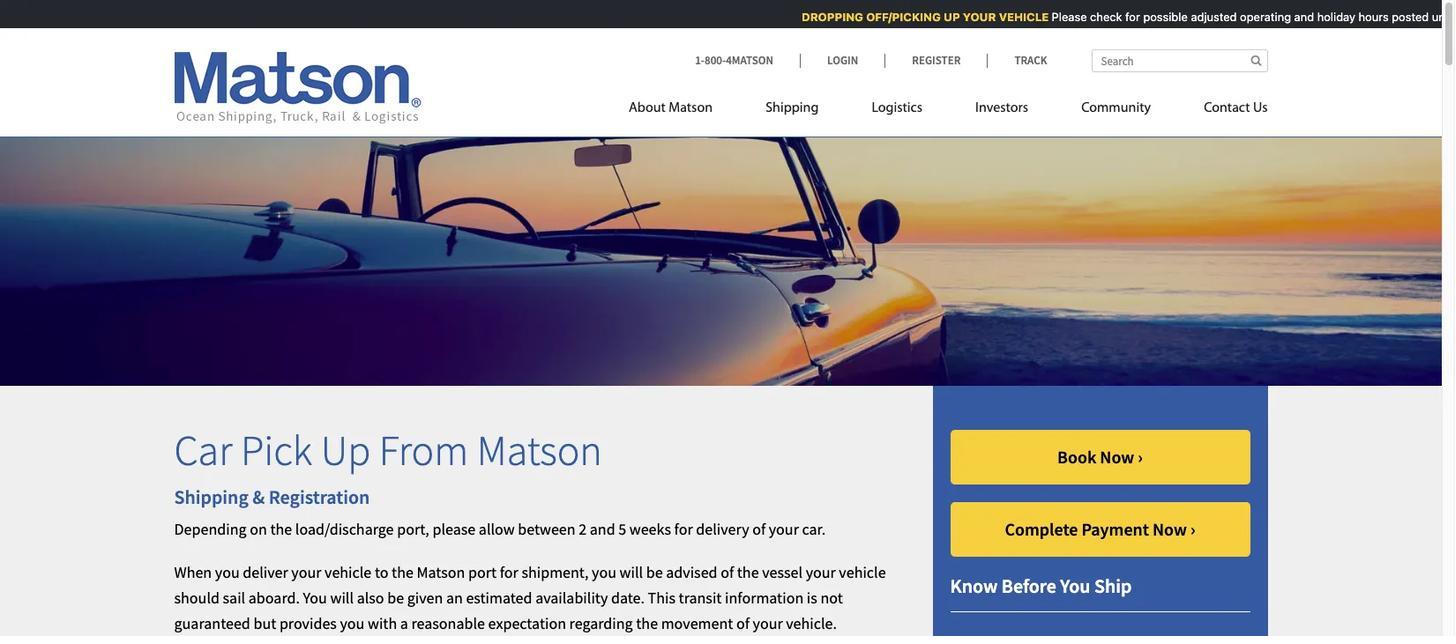 Task type: locate. For each thing, give the bounding box(es) containing it.
your right deliver
[[291, 563, 321, 583]]

vehicle left to
[[325, 563, 372, 583]]

you up sail
[[215, 563, 240, 583]]

hours
[[1355, 10, 1385, 24]]

1 vertical spatial now ›
[[1153, 519, 1196, 541]]

a
[[400, 614, 408, 634]]

now ›
[[1100, 446, 1143, 469], [1153, 519, 1196, 541]]

date.
[[611, 588, 645, 608]]

of
[[752, 520, 766, 540], [721, 563, 734, 583], [736, 614, 750, 634]]

you left 'with'
[[340, 614, 365, 634]]

top menu navigation
[[629, 93, 1268, 129]]

1 vertical spatial for
[[674, 520, 693, 540]]

please
[[433, 520, 476, 540]]

book now ›
[[1057, 446, 1143, 469]]

0 horizontal spatial be
[[387, 588, 404, 608]]

you
[[1060, 574, 1091, 599], [303, 588, 327, 608]]

0 vertical spatial be
[[646, 563, 663, 583]]

expectation
[[488, 614, 566, 634]]

0 horizontal spatial and
[[590, 520, 615, 540]]

with
[[368, 614, 397, 634]]

matson inside the top menu navigation
[[669, 101, 713, 116]]

contact
[[1204, 101, 1250, 116]]

0 horizontal spatial for
[[500, 563, 518, 583]]

shipping
[[766, 101, 819, 116], [174, 485, 249, 510]]

register link
[[885, 53, 987, 68]]

your up is
[[806, 563, 836, 583]]

contact us link
[[1178, 93, 1268, 129]]

1 horizontal spatial for
[[674, 520, 693, 540]]

1 horizontal spatial of
[[736, 614, 750, 634]]

login
[[827, 53, 858, 68]]

login link
[[800, 53, 885, 68]]

please
[[1048, 10, 1083, 24]]

for right check
[[1121, 10, 1136, 24]]

1 vertical spatial of
[[721, 563, 734, 583]]

load/discharge
[[295, 520, 394, 540]]

depending
[[174, 520, 247, 540]]

for right port
[[500, 563, 518, 583]]

shipping for shipping & registration
[[174, 485, 249, 510]]

track
[[1015, 53, 1047, 68]]

matson up an
[[417, 563, 465, 583]]

you up the provides
[[303, 588, 327, 608]]

of down 'information'
[[736, 614, 750, 634]]

port
[[468, 563, 497, 583]]

of right delivery at the bottom of the page
[[752, 520, 766, 540]]

1 vertical spatial and
[[590, 520, 615, 540]]

0 horizontal spatial you
[[303, 588, 327, 608]]

and
[[1290, 10, 1310, 24], [590, 520, 615, 540]]

given
[[407, 588, 443, 608]]

0 vertical spatial matson
[[669, 101, 713, 116]]

not
[[821, 588, 843, 608]]

800-
[[705, 53, 726, 68]]

when
[[174, 563, 212, 583]]

2 vertical spatial matson
[[417, 563, 465, 583]]

0 horizontal spatial now ›
[[1100, 446, 1143, 469]]

be
[[646, 563, 663, 583], [387, 588, 404, 608]]

2 horizontal spatial matson
[[669, 101, 713, 116]]

2 horizontal spatial of
[[752, 520, 766, 540]]

car pick up from matson
[[174, 424, 602, 477]]

shipment,
[[522, 563, 589, 583]]

1 horizontal spatial you
[[340, 614, 365, 634]]

operating
[[1236, 10, 1287, 24]]

shipping up "depending" in the left of the page
[[174, 485, 249, 510]]

car shipped by matson to hawaii at beach during sunset. image
[[0, 109, 1442, 387]]

2 vehicle from the left
[[839, 563, 886, 583]]

off/picking
[[862, 10, 937, 24]]

delivery
[[696, 520, 749, 540]]

of right advised at left
[[721, 563, 734, 583]]

before
[[1002, 574, 1057, 599]]

0 vertical spatial and
[[1290, 10, 1310, 24]]

vessel
[[762, 563, 803, 583]]

0 horizontal spatial matson
[[417, 563, 465, 583]]

2 vertical spatial of
[[736, 614, 750, 634]]

information
[[725, 588, 804, 608]]

track link
[[987, 53, 1047, 68]]

0 horizontal spatial shipping
[[174, 485, 249, 510]]

possible
[[1139, 10, 1184, 24]]

matson inside when you deliver your vehicle to the matson port for shipment, you will be advised of the vessel your vehicle should sail aboard. you will also be given an estimated availability date. this transit information is not guaranteed but provides you with a reasonable expectation regarding the movement of your vehicle.
[[417, 563, 465, 583]]

1 horizontal spatial matson
[[477, 424, 602, 477]]

2
[[579, 520, 587, 540]]

be right also
[[387, 588, 404, 608]]

1 horizontal spatial vehicle
[[839, 563, 886, 583]]

know
[[950, 574, 998, 599]]

matson right the about
[[669, 101, 713, 116]]

holiday
[[1313, 10, 1352, 24]]

us
[[1253, 101, 1268, 116]]

5
[[619, 520, 626, 540]]

you left ship
[[1060, 574, 1091, 599]]

and left 'holiday'
[[1290, 10, 1310, 24]]

car.
[[802, 520, 826, 540]]

for right the weeks
[[674, 520, 693, 540]]

the down this
[[636, 614, 658, 634]]

you inside section
[[1060, 574, 1091, 599]]

matson up between
[[477, 424, 602, 477]]

advised
[[666, 563, 718, 583]]

1 horizontal spatial be
[[646, 563, 663, 583]]

shipping for shipping
[[766, 101, 819, 116]]

you up date.
[[592, 563, 617, 583]]

now › right "book"
[[1100, 446, 1143, 469]]

1 horizontal spatial and
[[1290, 10, 1310, 24]]

2 vertical spatial for
[[500, 563, 518, 583]]

1 horizontal spatial you
[[1060, 574, 1091, 599]]

Search search field
[[1091, 49, 1268, 72]]

port,
[[397, 520, 429, 540]]

shipping inside the top menu navigation
[[766, 101, 819, 116]]

but
[[254, 614, 276, 634]]

estimated
[[466, 588, 532, 608]]

0 horizontal spatial will
[[330, 588, 354, 608]]

1 horizontal spatial will
[[620, 563, 643, 583]]

0 horizontal spatial vehicle
[[325, 563, 372, 583]]

and right 2
[[590, 520, 615, 540]]

ship
[[1095, 574, 1132, 599]]

1 horizontal spatial now ›
[[1153, 519, 1196, 541]]

will up date.
[[620, 563, 643, 583]]

your
[[769, 520, 799, 540], [291, 563, 321, 583], [806, 563, 836, 583], [753, 614, 783, 634]]

vehicle
[[995, 10, 1045, 24]]

community link
[[1055, 93, 1178, 129]]

for inside when you deliver your vehicle to the matson port for shipment, you will be advised of the vessel your vehicle should sail aboard. you will also be given an estimated availability date. this transit information is not guaranteed but provides you with a reasonable expectation regarding the movement of your vehicle.
[[500, 563, 518, 583]]

you inside when you deliver your vehicle to the matson port for shipment, you will be advised of the vessel your vehicle should sail aboard. you will also be given an estimated availability date. this transit information is not guaranteed but provides you with a reasonable expectation regarding the movement of your vehicle.
[[303, 588, 327, 608]]

1 vertical spatial be
[[387, 588, 404, 608]]

reasonable
[[411, 614, 485, 634]]

1 vertical spatial will
[[330, 588, 354, 608]]

None search field
[[1091, 49, 1268, 72]]

movement
[[661, 614, 733, 634]]

0 vertical spatial for
[[1121, 10, 1136, 24]]

shipping down 4matson on the top of the page
[[766, 101, 819, 116]]

1 vertical spatial shipping
[[174, 485, 249, 510]]

1-800-4matson
[[695, 53, 774, 68]]

shipping link
[[739, 93, 845, 129]]

will
[[620, 563, 643, 583], [330, 588, 354, 608]]

0 vertical spatial shipping
[[766, 101, 819, 116]]

complete payment now ›
[[1005, 519, 1196, 541]]

1 horizontal spatial shipping
[[766, 101, 819, 116]]

matson
[[669, 101, 713, 116], [477, 424, 602, 477], [417, 563, 465, 583]]

vehicle up not
[[839, 563, 886, 583]]

now › right payment
[[1153, 519, 1196, 541]]

be up this
[[646, 563, 663, 583]]

will left also
[[330, 588, 354, 608]]

community
[[1081, 101, 1151, 116]]



Task type: describe. For each thing, give the bounding box(es) containing it.
deliver
[[243, 563, 288, 583]]

this
[[648, 588, 676, 608]]

0 horizontal spatial you
[[215, 563, 240, 583]]

book
[[1057, 446, 1097, 469]]

your left car.
[[769, 520, 799, 540]]

between
[[518, 520, 576, 540]]

vehicle.
[[786, 614, 837, 634]]

provides
[[279, 614, 337, 634]]

complete
[[1005, 519, 1078, 541]]

1 vertical spatial matson
[[477, 424, 602, 477]]

search image
[[1251, 55, 1262, 66]]

complete payment now › link
[[950, 503, 1250, 558]]

up
[[321, 424, 371, 477]]

payment
[[1082, 519, 1149, 541]]

register
[[912, 53, 961, 68]]

check
[[1086, 10, 1118, 24]]

pick
[[241, 424, 312, 477]]

about matson
[[629, 101, 713, 116]]

the right to
[[392, 563, 414, 583]]

adjusted
[[1187, 10, 1233, 24]]

book now › link
[[950, 431, 1250, 485]]

also
[[357, 588, 384, 608]]

0 horizontal spatial of
[[721, 563, 734, 583]]

investors
[[975, 101, 1029, 116]]

about matson link
[[629, 93, 739, 129]]

the right on
[[270, 520, 292, 540]]

an
[[446, 588, 463, 608]]

1-
[[695, 53, 705, 68]]

about
[[629, 101, 666, 116]]

logistics link
[[845, 93, 949, 129]]

dropping off/picking up your vehicle please check for possible adjusted operating and holiday hours posted under
[[798, 10, 1455, 24]]

depending on the load/discharge port, please allow between 2 and 5 weeks for delivery of your car.
[[174, 520, 826, 540]]

availability
[[535, 588, 608, 608]]

transit
[[679, 588, 722, 608]]

to
[[375, 563, 388, 583]]

dropping
[[798, 10, 859, 24]]

4matson
[[726, 53, 774, 68]]

investors link
[[949, 93, 1055, 129]]

logistics
[[872, 101, 923, 116]]

&
[[252, 485, 265, 510]]

allow
[[479, 520, 515, 540]]

car
[[174, 424, 232, 477]]

blue matson logo with ocean, shipping, truck, rail and logistics written beneath it. image
[[174, 52, 421, 124]]

0 vertical spatial will
[[620, 563, 643, 583]]

aboard.
[[249, 588, 300, 608]]

know before you ship
[[950, 574, 1132, 599]]

guaranteed
[[174, 614, 250, 634]]

0 vertical spatial of
[[752, 520, 766, 540]]

registration
[[269, 485, 370, 510]]

is
[[807, 588, 817, 608]]

the up 'information'
[[737, 563, 759, 583]]

1 vehicle from the left
[[325, 563, 372, 583]]

1-800-4matson link
[[695, 53, 800, 68]]

on
[[250, 520, 267, 540]]

shipping & registration
[[174, 485, 370, 510]]

your
[[959, 10, 992, 24]]

under
[[1428, 10, 1455, 24]]

when you deliver your vehicle to the matson port for shipment, you will be advised of the vessel your vehicle should sail aboard. you will also be given an estimated availability date. this transit information is not guaranteed but provides you with a reasonable expectation regarding the movement of your vehicle.
[[174, 563, 886, 634]]

weeks
[[630, 520, 671, 540]]

0 vertical spatial now ›
[[1100, 446, 1143, 469]]

2 horizontal spatial for
[[1121, 10, 1136, 24]]

2 horizontal spatial you
[[592, 563, 617, 583]]

know before you ship section
[[911, 387, 1290, 637]]

contact us
[[1204, 101, 1268, 116]]

from
[[379, 424, 469, 477]]

your down 'information'
[[753, 614, 783, 634]]

sail
[[223, 588, 245, 608]]

up
[[940, 10, 956, 24]]

regarding
[[569, 614, 633, 634]]

should
[[174, 588, 220, 608]]



Task type: vqa. For each thing, say whether or not it's contained in the screenshot.
Shipping in "link"
yes



